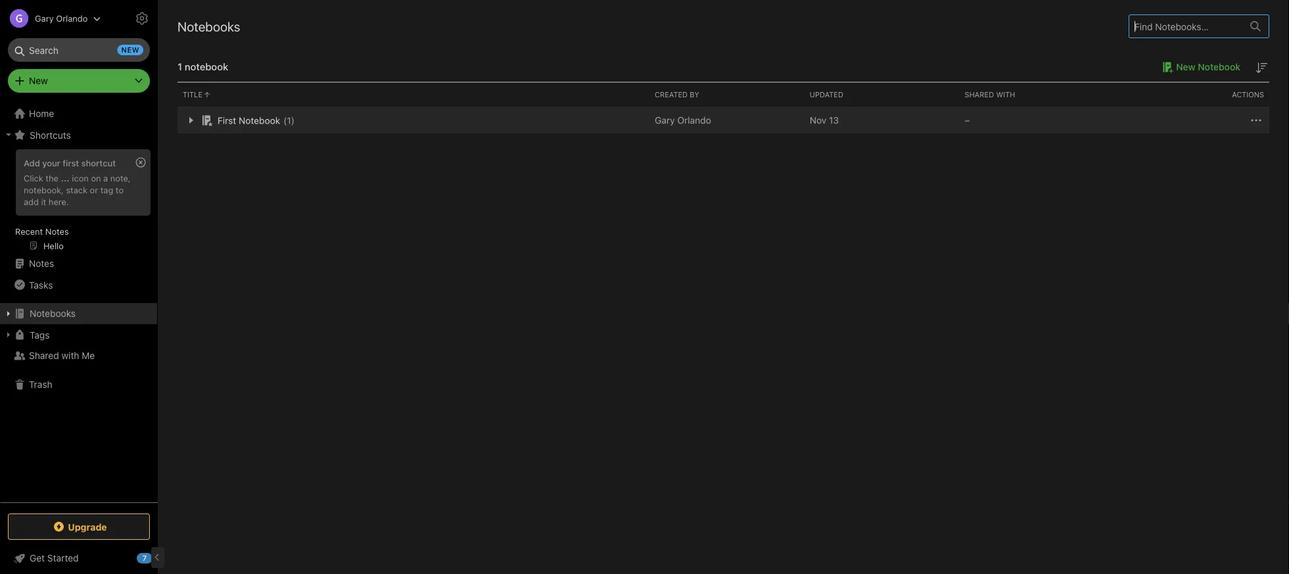 Task type: locate. For each thing, give the bounding box(es) containing it.
0 vertical spatial gary orlando
[[35, 13, 88, 23]]

7
[[143, 554, 147, 563]]

new
[[1177, 62, 1196, 72], [29, 75, 48, 86]]

started
[[47, 553, 79, 564]]

trash link
[[0, 374, 157, 395]]

1 vertical spatial 1
[[287, 115, 291, 126]]

Help and Learning task checklist field
[[0, 548, 158, 569]]

shared with me link
[[0, 345, 157, 366]]

tasks button
[[0, 274, 157, 295]]

row group containing gary orlando
[[178, 107, 1270, 134]]

a
[[103, 173, 108, 183]]

icon on a note, notebook, stack or tag to add it here.
[[24, 173, 131, 206]]

created by
[[655, 90, 700, 99]]

notebook inside button
[[1199, 62, 1241, 72]]

1 vertical spatial new
[[29, 75, 48, 86]]

0 vertical spatial gary
[[35, 13, 54, 23]]

0 horizontal spatial notebooks
[[30, 308, 76, 319]]

0 horizontal spatial gary orlando
[[35, 13, 88, 23]]

orlando up search text box
[[56, 13, 88, 23]]

tag
[[100, 185, 113, 195]]

1 horizontal spatial new
[[1177, 62, 1196, 72]]

0 vertical spatial notebook
[[1199, 62, 1241, 72]]

gary orlando
[[35, 13, 88, 23], [655, 115, 712, 126]]

gary up search text box
[[35, 13, 54, 23]]

first notebook row
[[178, 107, 1270, 134]]

notebooks
[[178, 18, 240, 34], [30, 308, 76, 319]]

notebook for new
[[1199, 62, 1241, 72]]

0 vertical spatial notebooks
[[178, 18, 240, 34]]

notes
[[45, 226, 69, 236], [29, 258, 54, 269]]

notebook left (
[[239, 115, 280, 126]]

1 vertical spatial gary orlando
[[655, 115, 712, 126]]

notes up tasks
[[29, 258, 54, 269]]

created
[[655, 90, 688, 99]]

notes right recent
[[45, 226, 69, 236]]

title
[[183, 90, 203, 99]]

with
[[997, 90, 1016, 99]]

shortcut
[[81, 158, 116, 168]]

1
[[178, 61, 182, 72], [287, 115, 291, 126]]

(
[[284, 115, 287, 126]]

click to collapse image
[[153, 550, 163, 566]]

expand tags image
[[3, 330, 14, 340]]

updated button
[[805, 83, 960, 107]]

home
[[29, 108, 54, 119]]

upgrade
[[68, 521, 107, 532]]

sort options image
[[1254, 60, 1270, 76]]

shortcuts button
[[0, 124, 157, 145]]

notebooks up "notebook"
[[178, 18, 240, 34]]

1 horizontal spatial orlando
[[678, 115, 712, 126]]

row group inside notebooks element
[[178, 107, 1270, 134]]

notebook
[[185, 61, 228, 72]]

new up actions button
[[1177, 62, 1196, 72]]

1 horizontal spatial 1
[[287, 115, 291, 126]]

1 right first
[[287, 115, 291, 126]]

orlando inside first notebook row
[[678, 115, 712, 126]]

new search field
[[17, 38, 143, 62]]

new inside new notebook button
[[1177, 62, 1196, 72]]

0 vertical spatial notes
[[45, 226, 69, 236]]

first
[[63, 158, 79, 168]]

notebook up actions button
[[1199, 62, 1241, 72]]

note,
[[110, 173, 131, 183]]

shared with me
[[29, 350, 95, 361]]

tree
[[0, 103, 158, 502]]

1 left "notebook"
[[178, 61, 182, 72]]

1 horizontal spatial notebook
[[1199, 62, 1241, 72]]

the
[[46, 173, 58, 183]]

updated
[[810, 90, 844, 99]]

0 vertical spatial 1
[[178, 61, 182, 72]]

group
[[0, 145, 157, 258]]

new notebook button
[[1158, 59, 1241, 75]]

orlando down the by
[[678, 115, 712, 126]]

1 horizontal spatial gary orlando
[[655, 115, 712, 126]]

tags
[[30, 329, 50, 340]]

title button
[[178, 83, 650, 107]]

1 horizontal spatial gary
[[655, 115, 675, 126]]

new inside new popup button
[[29, 75, 48, 86]]

gary inside first notebook row
[[655, 115, 675, 126]]

group containing add your first shortcut
[[0, 145, 157, 258]]

arrow image
[[183, 112, 199, 128]]

with
[[61, 350, 79, 361]]

recent notes
[[15, 226, 69, 236]]

icon
[[72, 173, 89, 183]]

home link
[[0, 103, 158, 124]]

upgrade button
[[8, 514, 150, 540]]

1 vertical spatial notebooks
[[30, 308, 76, 319]]

0 horizontal spatial gary
[[35, 13, 54, 23]]

0 horizontal spatial notebook
[[239, 115, 280, 126]]

actions button
[[1115, 83, 1270, 107]]

gary
[[35, 13, 54, 23], [655, 115, 675, 126]]

add
[[24, 158, 40, 168]]

0 horizontal spatial new
[[29, 75, 48, 86]]

notebook
[[1199, 62, 1241, 72], [239, 115, 280, 126]]

Search text field
[[17, 38, 141, 62]]

orlando
[[56, 13, 88, 23], [678, 115, 712, 126]]

Sort field
[[1254, 59, 1270, 76]]

1 vertical spatial notes
[[29, 258, 54, 269]]

1 vertical spatial gary
[[655, 115, 675, 126]]

more actions image
[[1249, 112, 1265, 128]]

notes link
[[0, 253, 157, 274]]

on
[[91, 173, 101, 183]]

click the ...
[[24, 173, 70, 183]]

1 vertical spatial notebook
[[239, 115, 280, 126]]

new up home
[[29, 75, 48, 86]]

0 horizontal spatial orlando
[[56, 13, 88, 23]]

new button
[[8, 69, 150, 93]]

gary orlando up search text box
[[35, 13, 88, 23]]

notebooks up tags
[[30, 308, 76, 319]]

here.
[[49, 197, 69, 206]]

gary orlando down "created by"
[[655, 115, 712, 126]]

1 vertical spatial orlando
[[678, 115, 712, 126]]

0 vertical spatial new
[[1177, 62, 1196, 72]]

notebook inside row
[[239, 115, 280, 126]]

gary down created
[[655, 115, 675, 126]]

row group
[[178, 107, 1270, 134]]

0 vertical spatial orlando
[[56, 13, 88, 23]]

expand notebooks image
[[3, 308, 14, 319]]



Task type: describe. For each thing, give the bounding box(es) containing it.
first notebook ( 1 )
[[218, 115, 295, 126]]

new
[[121, 46, 139, 54]]

Account field
[[0, 5, 101, 32]]

get
[[30, 553, 45, 564]]

notebook,
[[24, 185, 64, 195]]

shortcuts
[[30, 129, 71, 140]]

Find Notebooks… text field
[[1130, 16, 1243, 37]]

shared with
[[965, 90, 1016, 99]]

created by button
[[650, 83, 805, 107]]

new notebook
[[1177, 62, 1241, 72]]

nov 13
[[810, 115, 839, 126]]

shared
[[965, 90, 995, 99]]

shared with button
[[960, 83, 1115, 107]]

1 inside first notebook row
[[287, 115, 291, 126]]

actions
[[1233, 90, 1265, 99]]

nov
[[810, 115, 827, 126]]

tree containing home
[[0, 103, 158, 502]]

your
[[42, 158, 60, 168]]

1 notebook
[[178, 61, 228, 72]]

0 horizontal spatial 1
[[178, 61, 182, 72]]

trash
[[29, 379, 52, 390]]

13
[[829, 115, 839, 126]]

–
[[965, 115, 971, 126]]

notebooks element
[[158, 0, 1290, 574]]

to
[[116, 185, 124, 195]]

notebook for first
[[239, 115, 280, 126]]

recent
[[15, 226, 43, 236]]

gary orlando inside field
[[35, 13, 88, 23]]

or
[[90, 185, 98, 195]]

add
[[24, 197, 39, 206]]

More actions field
[[1249, 112, 1265, 128]]

notebooks link
[[0, 303, 157, 324]]

gary orlando inside first notebook row
[[655, 115, 712, 126]]

shared
[[29, 350, 59, 361]]

first
[[218, 115, 236, 126]]

group inside tree
[[0, 145, 157, 258]]

it
[[41, 197, 46, 206]]

settings image
[[134, 11, 150, 26]]

)
[[291, 115, 295, 126]]

new for new
[[29, 75, 48, 86]]

tags button
[[0, 324, 157, 345]]

stack
[[66, 185, 88, 195]]

orlando inside field
[[56, 13, 88, 23]]

...
[[61, 173, 70, 183]]

gary inside field
[[35, 13, 54, 23]]

tasks
[[29, 279, 53, 290]]

get started
[[30, 553, 79, 564]]

me
[[82, 350, 95, 361]]

1 horizontal spatial notebooks
[[178, 18, 240, 34]]

click
[[24, 173, 43, 183]]

add your first shortcut
[[24, 158, 116, 168]]

by
[[690, 90, 700, 99]]

new for new notebook
[[1177, 62, 1196, 72]]



Task type: vqa. For each thing, say whether or not it's contained in the screenshot.
Recent
yes



